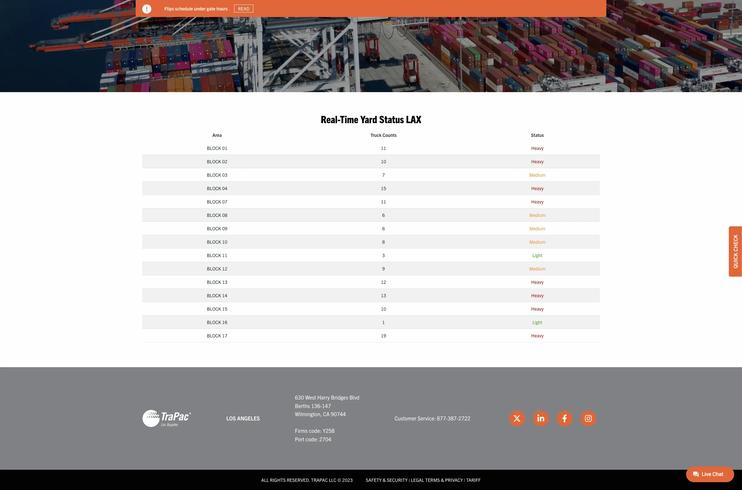 Task type: vqa. For each thing, say whether or not it's contained in the screenshot.
the right the 'Time'
no



Task type: locate. For each thing, give the bounding box(es) containing it.
©
[[338, 478, 342, 484]]

code:
[[309, 428, 322, 435], [306, 437, 318, 443]]

14 block from the top
[[207, 320, 221, 326]]

y258
[[323, 428, 335, 435]]

0 vertical spatial 11
[[381, 145, 387, 151]]

code: up 2704 at bottom
[[309, 428, 322, 435]]

block left 04
[[207, 186, 221, 191]]

13 block from the top
[[207, 306, 221, 312]]

0 vertical spatial 15
[[381, 186, 387, 191]]

check
[[733, 235, 740, 252]]

solid image
[[142, 5, 152, 14]]

13 down the 9
[[381, 293, 387, 299]]

387-
[[448, 416, 459, 422]]

12 down the 9
[[381, 279, 387, 285]]

2 vertical spatial 10
[[381, 306, 387, 312]]

12 down block 11
[[222, 266, 228, 272]]

0 vertical spatial code:
[[309, 428, 322, 435]]

block down block 14
[[207, 306, 221, 312]]

0 horizontal spatial status
[[380, 112, 404, 125]]

1 horizontal spatial |
[[464, 478, 466, 484]]

6 for block 08
[[383, 212, 385, 218]]

2 | from the left
[[464, 478, 466, 484]]

3 medium from the top
[[530, 226, 546, 232]]

02
[[222, 159, 228, 165]]

schedule
[[175, 5, 193, 11]]

0 vertical spatial status
[[380, 112, 404, 125]]

los angeles image
[[142, 410, 191, 428]]

all
[[262, 478, 269, 484]]

block left 07
[[207, 199, 221, 205]]

2 & from the left
[[441, 478, 444, 484]]

block down the block 09
[[207, 239, 221, 245]]

medium for block 10
[[530, 239, 546, 245]]

heavy for block 15
[[532, 306, 544, 312]]

10 for block 02
[[381, 159, 387, 165]]

customer
[[395, 416, 417, 422]]

block left 03
[[207, 172, 221, 178]]

medium for block 09
[[530, 226, 546, 232]]

customer service: 877-387-2722
[[395, 416, 471, 422]]

8 heavy from the top
[[532, 333, 544, 339]]

6
[[383, 212, 385, 218], [383, 226, 385, 232]]

0 horizontal spatial 12
[[222, 266, 228, 272]]

9
[[383, 266, 385, 272]]

light
[[533, 253, 543, 259], [533, 320, 543, 326]]

security
[[387, 478, 408, 484]]

0 vertical spatial 12
[[222, 266, 228, 272]]

block down block 11
[[207, 266, 221, 272]]

11 down 7 in the top right of the page
[[381, 199, 387, 205]]

14
[[222, 293, 228, 299]]

15
[[381, 186, 387, 191], [222, 306, 228, 312]]

block for block 12
[[207, 266, 221, 272]]

block for block 10
[[207, 239, 221, 245]]

read link
[[234, 5, 254, 12]]

1 medium from the top
[[530, 172, 546, 178]]

0 horizontal spatial &
[[383, 478, 386, 484]]

4 block from the top
[[207, 186, 221, 191]]

heavy
[[532, 145, 544, 151], [532, 159, 544, 165], [532, 186, 544, 191], [532, 199, 544, 205], [532, 279, 544, 285], [532, 293, 544, 299], [532, 306, 544, 312], [532, 333, 544, 339]]

15 block from the top
[[207, 333, 221, 339]]

147
[[322, 403, 331, 410]]

4 heavy from the top
[[532, 199, 544, 205]]

16
[[222, 320, 228, 326]]

1 vertical spatial 15
[[222, 306, 228, 312]]

0 vertical spatial 10
[[381, 159, 387, 165]]

block left 14
[[207, 293, 221, 299]]

port
[[295, 437, 305, 443]]

heavy for block 13
[[532, 279, 544, 285]]

1 light from the top
[[533, 253, 543, 259]]

& right terms
[[441, 478, 444, 484]]

&
[[383, 478, 386, 484], [441, 478, 444, 484]]

heavy for block 02
[[532, 159, 544, 165]]

12
[[222, 266, 228, 272], [381, 279, 387, 285]]

15 down 14
[[222, 306, 228, 312]]

& right safety
[[383, 478, 386, 484]]

1 6 from the top
[[383, 212, 385, 218]]

10 for block 15
[[381, 306, 387, 312]]

2 block from the top
[[207, 159, 221, 165]]

5 heavy from the top
[[532, 279, 544, 285]]

6 block from the top
[[207, 212, 221, 218]]

1 | from the left
[[409, 478, 410, 484]]

17
[[222, 333, 228, 339]]

1 horizontal spatial 13
[[381, 293, 387, 299]]

medium for block 03
[[530, 172, 546, 178]]

block up the block 12
[[207, 253, 221, 259]]

block 03
[[207, 172, 228, 178]]

0 horizontal spatial 13
[[222, 279, 228, 285]]

0 vertical spatial 6
[[383, 212, 385, 218]]

2 light from the top
[[533, 320, 543, 326]]

11 up the block 12
[[222, 253, 228, 259]]

footer
[[0, 368, 743, 491]]

los
[[227, 416, 236, 422]]

1 vertical spatial 12
[[381, 279, 387, 285]]

medium
[[530, 172, 546, 178], [530, 212, 546, 218], [530, 226, 546, 232], [530, 239, 546, 245], [530, 266, 546, 272]]

7
[[383, 172, 385, 178]]

| left legal
[[409, 478, 410, 484]]

block for block 15
[[207, 306, 221, 312]]

under
[[194, 5, 206, 11]]

block 09
[[207, 226, 228, 232]]

1 horizontal spatial status
[[532, 132, 544, 138]]

2 6 from the top
[[383, 226, 385, 232]]

wilmington,
[[295, 411, 322, 418]]

gate
[[207, 5, 216, 11]]

0 vertical spatial 13
[[222, 279, 228, 285]]

15 down 7 in the top right of the page
[[381, 186, 387, 191]]

0 vertical spatial light
[[533, 253, 543, 259]]

light for 3
[[533, 253, 543, 259]]

heavy for block 07
[[532, 199, 544, 205]]

04
[[222, 186, 228, 191]]

1 vertical spatial 11
[[381, 199, 387, 205]]

5 medium from the top
[[530, 266, 546, 272]]

9 block from the top
[[207, 253, 221, 259]]

block for block 17
[[207, 333, 221, 339]]

blvd
[[350, 395, 360, 401]]

block for block 07
[[207, 199, 221, 205]]

block left 02
[[207, 159, 221, 165]]

block up block 14
[[207, 279, 221, 285]]

1 horizontal spatial &
[[441, 478, 444, 484]]

7 heavy from the top
[[532, 306, 544, 312]]

5 block from the top
[[207, 199, 221, 205]]

block 14
[[207, 293, 228, 299]]

1 horizontal spatial 12
[[381, 279, 387, 285]]

heavy for block 17
[[532, 333, 544, 339]]

1 block from the top
[[207, 145, 221, 151]]

block for block 08
[[207, 212, 221, 218]]

block left the 08
[[207, 212, 221, 218]]

19
[[381, 333, 387, 339]]

block left 16 on the bottom left of the page
[[207, 320, 221, 326]]

13
[[222, 279, 228, 285], [381, 293, 387, 299]]

safety
[[366, 478, 382, 484]]

10 up 1
[[381, 306, 387, 312]]

1 heavy from the top
[[532, 145, 544, 151]]

12 block from the top
[[207, 293, 221, 299]]

block left 17
[[207, 333, 221, 339]]

code: right port
[[306, 437, 318, 443]]

privacy
[[446, 478, 463, 484]]

8 block from the top
[[207, 239, 221, 245]]

safety & security | legal terms & privacy | tariff
[[366, 478, 481, 484]]

10 down 09
[[222, 239, 228, 245]]

block for block 03
[[207, 172, 221, 178]]

7 block from the top
[[207, 226, 221, 232]]

3 heavy from the top
[[532, 186, 544, 191]]

block left 09
[[207, 226, 221, 232]]

status
[[380, 112, 404, 125], [532, 132, 544, 138]]

2 heavy from the top
[[532, 159, 544, 165]]

block 04
[[207, 186, 228, 191]]

4 medium from the top
[[530, 239, 546, 245]]

block
[[207, 145, 221, 151], [207, 159, 221, 165], [207, 172, 221, 178], [207, 186, 221, 191], [207, 199, 221, 205], [207, 212, 221, 218], [207, 226, 221, 232], [207, 239, 221, 245], [207, 253, 221, 259], [207, 266, 221, 272], [207, 279, 221, 285], [207, 293, 221, 299], [207, 306, 221, 312], [207, 320, 221, 326], [207, 333, 221, 339]]

11 down truck counts
[[381, 145, 387, 151]]

1
[[383, 320, 385, 326]]

block 01
[[207, 145, 228, 151]]

firms
[[295, 428, 308, 435]]

block 16
[[207, 320, 228, 326]]

block left 01 at the left of page
[[207, 145, 221, 151]]

0 horizontal spatial |
[[409, 478, 410, 484]]

1 vertical spatial status
[[532, 132, 544, 138]]

block 10
[[207, 239, 228, 245]]

11 block from the top
[[207, 279, 221, 285]]

firms code:  y258 port code:  2704
[[295, 428, 335, 443]]

13 up 14
[[222, 279, 228, 285]]

10
[[381, 159, 387, 165], [222, 239, 228, 245], [381, 306, 387, 312]]

1 vertical spatial 13
[[381, 293, 387, 299]]

6 heavy from the top
[[532, 293, 544, 299]]

2 medium from the top
[[530, 212, 546, 218]]

flips schedule under gate hours
[[165, 5, 228, 11]]

3 block from the top
[[207, 172, 221, 178]]

1 vertical spatial light
[[533, 320, 543, 326]]

10 block from the top
[[207, 266, 221, 272]]

block for block 02
[[207, 159, 221, 165]]

| left tariff
[[464, 478, 466, 484]]

berths
[[295, 403, 310, 410]]

2704
[[320, 437, 332, 443]]

630
[[295, 395, 304, 401]]

1 vertical spatial 6
[[383, 226, 385, 232]]

10 up 7 in the top right of the page
[[381, 159, 387, 165]]

|
[[409, 478, 410, 484], [464, 478, 466, 484]]

6 for block 09
[[383, 226, 385, 232]]



Task type: describe. For each thing, give the bounding box(es) containing it.
bridges
[[331, 395, 349, 401]]

3
[[383, 253, 385, 259]]

trapac
[[311, 478, 328, 484]]

hours
[[217, 5, 228, 11]]

quick
[[733, 253, 740, 269]]

11 for block 07
[[381, 199, 387, 205]]

630 west harry bridges blvd berths 136-147 wilmington, ca 90744
[[295, 395, 360, 418]]

block 07
[[207, 199, 228, 205]]

area
[[213, 132, 222, 138]]

real-time yard status lax
[[321, 112, 422, 125]]

2023
[[343, 478, 353, 484]]

all rights reserved. trapac llc © 2023
[[262, 478, 353, 484]]

los angeles
[[227, 416, 260, 422]]

block for block 13
[[207, 279, 221, 285]]

136-
[[312, 403, 322, 410]]

1 vertical spatial 10
[[222, 239, 228, 245]]

angeles
[[237, 416, 260, 422]]

90744
[[331, 411, 346, 418]]

legal
[[411, 478, 425, 484]]

safety & security link
[[366, 478, 408, 484]]

8
[[383, 239, 385, 245]]

block for block 09
[[207, 226, 221, 232]]

heavy for block 14
[[532, 293, 544, 299]]

time
[[340, 112, 359, 125]]

service:
[[418, 416, 436, 422]]

block 15
[[207, 306, 228, 312]]

1 & from the left
[[383, 478, 386, 484]]

block 12
[[207, 266, 228, 272]]

ca
[[323, 411, 330, 418]]

truck counts
[[371, 132, 397, 138]]

rights
[[270, 478, 286, 484]]

truck
[[371, 132, 382, 138]]

block 13
[[207, 279, 228, 285]]

03
[[222, 172, 228, 178]]

08
[[222, 212, 228, 218]]

11 for block 01
[[381, 145, 387, 151]]

counts
[[383, 132, 397, 138]]

block for block 16
[[207, 320, 221, 326]]

light for 1
[[533, 320, 543, 326]]

2 vertical spatial 11
[[222, 253, 228, 259]]

2722
[[459, 416, 471, 422]]

877-
[[437, 416, 448, 422]]

tariff
[[467, 478, 481, 484]]

block for block 01
[[207, 145, 221, 151]]

09
[[222, 226, 228, 232]]

block for block 14
[[207, 293, 221, 299]]

real-
[[321, 112, 340, 125]]

block for block 04
[[207, 186, 221, 191]]

legal terms & privacy link
[[411, 478, 463, 484]]

llc
[[329, 478, 337, 484]]

tariff link
[[467, 478, 481, 484]]

medium for block 08
[[530, 212, 546, 218]]

read
[[238, 6, 250, 11]]

reserved.
[[287, 478, 310, 484]]

medium for block 12
[[530, 266, 546, 272]]

heavy for block 01
[[532, 145, 544, 151]]

flips
[[165, 5, 174, 11]]

quick check
[[733, 235, 740, 269]]

yard
[[361, 112, 378, 125]]

harry
[[318, 395, 330, 401]]

heavy for block 04
[[532, 186, 544, 191]]

block 17
[[207, 333, 228, 339]]

lax
[[406, 112, 422, 125]]

west
[[305, 395, 316, 401]]

block 08
[[207, 212, 228, 218]]

footer containing 630 west harry bridges blvd
[[0, 368, 743, 491]]

block 02
[[207, 159, 228, 165]]

07
[[222, 199, 228, 205]]

01
[[222, 145, 228, 151]]

0 horizontal spatial 15
[[222, 306, 228, 312]]

quick check link
[[730, 227, 743, 277]]

1 horizontal spatial 15
[[381, 186, 387, 191]]

block for block 11
[[207, 253, 221, 259]]

1 vertical spatial code:
[[306, 437, 318, 443]]

block 11
[[207, 253, 228, 259]]

terms
[[426, 478, 440, 484]]



